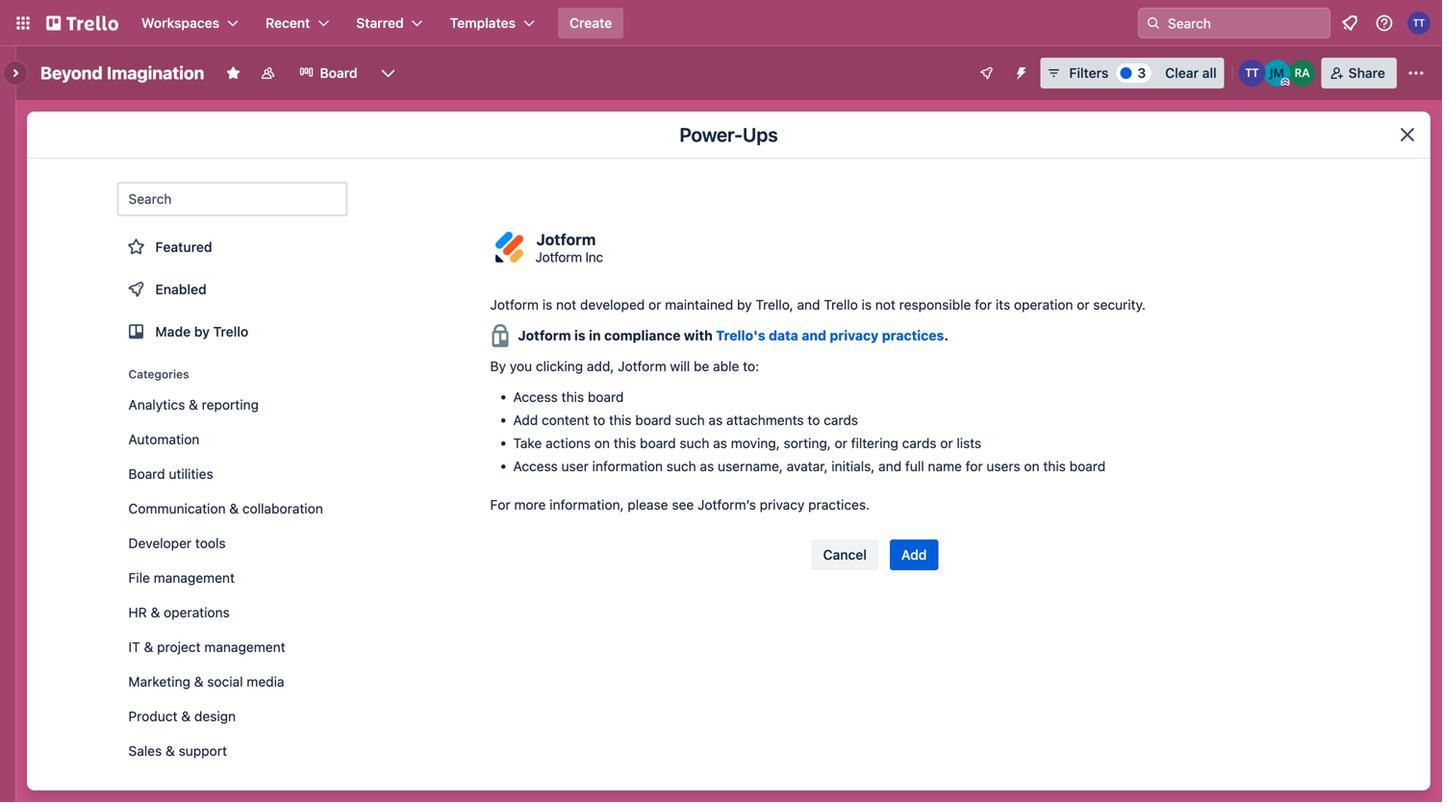 Task type: locate. For each thing, give the bounding box(es) containing it.
as left moving,
[[713, 436, 728, 451]]

such up for more information, please see jotform's privacy practices.
[[667, 459, 697, 475]]

primary element
[[0, 0, 1443, 46]]

management
[[154, 570, 235, 586], [204, 640, 286, 655]]

hr & operations link
[[117, 598, 348, 629]]

board down automation
[[128, 466, 165, 482]]

share
[[1349, 65, 1386, 81]]

star or unstar board image
[[226, 65, 241, 81]]

tools
[[195, 536, 226, 552]]

1 horizontal spatial cards
[[903, 436, 937, 451]]

sales & support link
[[117, 736, 348, 767]]

2 not from the left
[[876, 297, 896, 313]]

practices
[[882, 328, 945, 344]]

jotform's
[[698, 497, 756, 513]]

marketing & social media
[[128, 674, 285, 690]]

0 vertical spatial for
[[975, 297, 992, 313]]

1 horizontal spatial board
[[320, 65, 358, 81]]

board utilities
[[128, 466, 213, 482]]

please
[[628, 497, 669, 513]]

terry turtle (terryturtle) image right open information menu icon
[[1408, 12, 1431, 35]]

its
[[996, 297, 1011, 313]]

and inside access this board add content to this board such as attachments to cards take actions on this board such as moving, sorting, or filtering cards or lists access user information such as username, avatar, initials, and full name for users on this board
[[879, 459, 902, 475]]

on right 'actions'
[[595, 436, 610, 451]]

jotform is not developed or maintained by trello, and trello is not responsible for its operation or security.
[[490, 297, 1146, 313]]

to up sorting,
[[808, 412, 820, 428]]

1 horizontal spatial add
[[902, 547, 927, 563]]

0 horizontal spatial not
[[556, 297, 577, 313]]

1 vertical spatial add
[[902, 547, 927, 563]]

jotform down compliance
[[618, 359, 667, 374]]

1 vertical spatial trello
[[213, 324, 249, 340]]

by inside made by trello link
[[194, 324, 210, 340]]

1 vertical spatial access
[[514, 459, 558, 475]]

2 to from the left
[[808, 412, 820, 428]]

templates button
[[439, 8, 547, 39]]

by
[[490, 359, 506, 374]]

& for operations
[[151, 605, 160, 621]]

& for social
[[194, 674, 204, 690]]

content
[[542, 412, 590, 428]]

hr
[[128, 605, 147, 621]]

is left in
[[575, 328, 586, 344]]

1 horizontal spatial terry turtle (terryturtle) image
[[1408, 12, 1431, 35]]

0 vertical spatial access
[[514, 389, 558, 405]]

such
[[675, 412, 705, 428], [680, 436, 710, 451], [667, 459, 697, 475]]

or up compliance
[[649, 297, 662, 313]]

0 vertical spatial board
[[320, 65, 358, 81]]

0 vertical spatial and
[[797, 297, 821, 313]]

such down will
[[675, 412, 705, 428]]

1 vertical spatial by
[[194, 324, 210, 340]]

0 horizontal spatial cards
[[824, 412, 859, 428]]

by left trello,
[[737, 297, 752, 313]]

file
[[128, 570, 150, 586]]

not up 'practices'
[[876, 297, 896, 313]]

& left social in the left bottom of the page
[[194, 674, 204, 690]]

you
[[510, 359, 532, 374]]

information,
[[550, 497, 624, 513]]

as left attachments
[[709, 412, 723, 428]]

is up "trello's data and privacy practices" link
[[862, 297, 872, 313]]

& right sales
[[166, 744, 175, 759]]

is down jotform jotform inc
[[543, 297, 553, 313]]

automation link
[[117, 424, 348, 455]]

add,
[[587, 359, 614, 374]]

& for project
[[144, 640, 153, 655]]

2 vertical spatial such
[[667, 459, 697, 475]]

as
[[709, 412, 723, 428], [713, 436, 728, 451], [700, 459, 714, 475]]

cards up full
[[903, 436, 937, 451]]

jotform left inc
[[536, 249, 582, 265]]

back to home image
[[46, 8, 118, 39]]

communication
[[128, 501, 226, 517]]

privacy down the 'jotform is not developed or maintained by trello, and trello is not responsible for its operation or security.'
[[830, 328, 879, 344]]

this
[[562, 389, 584, 405], [609, 412, 632, 428], [614, 436, 637, 451], [1044, 459, 1066, 475]]

& for collaboration
[[229, 501, 239, 517]]

analytics & reporting
[[128, 397, 259, 413]]

or left lists on the right
[[941, 436, 953, 451]]

not left the developed
[[556, 297, 577, 313]]

and right trello,
[[797, 297, 821, 313]]

for down lists on the right
[[966, 459, 983, 475]]

marketing & social media link
[[117, 667, 348, 698]]

jotform up clicking
[[518, 328, 571, 344]]

add
[[514, 412, 538, 428], [902, 547, 927, 563]]

0 horizontal spatial board
[[128, 466, 165, 482]]

collaboration
[[242, 501, 323, 517]]

power-
[[680, 123, 743, 146]]

sales & support
[[128, 744, 227, 759]]

0 horizontal spatial trello
[[213, 324, 249, 340]]

clear
[[1166, 65, 1199, 81]]

ruby anderson (rubyanderson7) image
[[1289, 60, 1316, 87]]

templates
[[450, 15, 516, 31]]

for left its
[[975, 297, 992, 313]]

take
[[514, 436, 542, 451]]

0 vertical spatial on
[[595, 436, 610, 451]]

compliance
[[605, 328, 681, 344]]

add up take
[[514, 412, 538, 428]]

0 vertical spatial by
[[737, 297, 752, 313]]

workspaces
[[141, 15, 220, 31]]

avatar,
[[787, 459, 828, 475]]

clicking
[[536, 359, 583, 374]]

username,
[[718, 459, 783, 475]]

jotform for jotform jotform inc
[[537, 230, 596, 249]]

board for board utilities
[[128, 466, 165, 482]]

1 vertical spatial cards
[[903, 436, 937, 451]]

jotform
[[537, 230, 596, 249], [536, 249, 582, 265], [490, 297, 539, 313], [518, 328, 571, 344], [618, 359, 667, 374]]

1 vertical spatial privacy
[[760, 497, 805, 513]]

automation image
[[1006, 58, 1033, 85]]

add right cancel
[[902, 547, 927, 563]]

power ups image
[[979, 65, 995, 81]]

such left moving,
[[680, 436, 710, 451]]

more
[[514, 497, 546, 513]]

name
[[928, 459, 962, 475]]

1 vertical spatial for
[[966, 459, 983, 475]]

0 horizontal spatial terry turtle (terryturtle) image
[[1239, 60, 1266, 87]]

for
[[975, 297, 992, 313], [966, 459, 983, 475]]

automation
[[128, 432, 200, 448]]

open information menu image
[[1375, 13, 1395, 33]]

2 horizontal spatial is
[[862, 297, 872, 313]]

management down hr & operations link in the bottom of the page
[[204, 640, 286, 655]]

by
[[737, 297, 752, 313], [194, 324, 210, 340]]

is
[[543, 297, 553, 313], [862, 297, 872, 313], [575, 328, 586, 344]]

Search field
[[1162, 9, 1330, 38]]

& left design
[[181, 709, 191, 725]]

privacy down avatar,
[[760, 497, 805, 513]]

1 horizontal spatial not
[[876, 297, 896, 313]]

0 horizontal spatial on
[[595, 436, 610, 451]]

enabled
[[155, 282, 207, 297]]

on right users in the bottom of the page
[[1025, 459, 1040, 475]]

jotform up inc
[[537, 230, 596, 249]]

0 vertical spatial add
[[514, 412, 538, 428]]

clear all button
[[1158, 58, 1225, 89]]

project
[[157, 640, 201, 655]]

access down take
[[514, 459, 558, 475]]

1 vertical spatial board
[[128, 466, 165, 482]]

2 vertical spatial and
[[879, 459, 902, 475]]

cards up sorting,
[[824, 412, 859, 428]]

trello down enabled link
[[213, 324, 249, 340]]

0 vertical spatial privacy
[[830, 328, 879, 344]]

for inside access this board add content to this board such as attachments to cards take actions on this board such as moving, sorting, or filtering cards or lists access user information such as username, avatar, initials, and full name for users on this board
[[966, 459, 983, 475]]

by right the made
[[194, 324, 210, 340]]

board inside board link
[[320, 65, 358, 81]]

for more information, please see jotform's privacy practices.
[[490, 497, 870, 513]]

in
[[589, 328, 601, 344]]

jotform up you
[[490, 297, 539, 313]]

as up jotform's
[[700, 459, 714, 475]]

reporting
[[202, 397, 259, 413]]

board for board
[[320, 65, 358, 81]]

customize views image
[[379, 64, 398, 83]]

0 vertical spatial as
[[709, 412, 723, 428]]

trello up "trello's data and privacy practices" link
[[824, 297, 858, 313]]

categories
[[128, 368, 189, 381]]

workspaces button
[[130, 8, 250, 39]]

& right analytics
[[189, 397, 198, 413]]

analytics
[[128, 397, 185, 413]]

cards
[[824, 412, 859, 428], [903, 436, 937, 451]]

.
[[945, 328, 949, 344]]

create button
[[558, 8, 624, 39]]

operation
[[1014, 297, 1074, 313]]

product & design link
[[117, 702, 348, 732]]

to
[[593, 412, 606, 428], [808, 412, 820, 428]]

user
[[562, 459, 589, 475]]

0 vertical spatial terry turtle (terryturtle) image
[[1408, 12, 1431, 35]]

1 access from the top
[[514, 389, 558, 405]]

1 vertical spatial on
[[1025, 459, 1040, 475]]

board
[[588, 389, 624, 405], [636, 412, 672, 428], [640, 436, 676, 451], [1070, 459, 1106, 475]]

trello
[[824, 297, 858, 313], [213, 324, 249, 340]]

access down you
[[514, 389, 558, 405]]

practices.
[[809, 497, 870, 513]]

search image
[[1146, 15, 1162, 31]]

not
[[556, 297, 577, 313], [876, 297, 896, 313]]

add inside access this board add content to this board such as attachments to cards take actions on this board such as moving, sorting, or filtering cards or lists access user information such as username, avatar, initials, and full name for users on this board
[[514, 412, 538, 428]]

featured
[[155, 239, 212, 255]]

or
[[649, 297, 662, 313], [1077, 297, 1090, 313], [835, 436, 848, 451], [941, 436, 953, 451]]

0 horizontal spatial is
[[543, 297, 553, 313]]

& right the hr
[[151, 605, 160, 621]]

0 horizontal spatial to
[[593, 412, 606, 428]]

management up operations
[[154, 570, 235, 586]]

see
[[672, 497, 694, 513]]

and left full
[[879, 459, 902, 475]]

board
[[320, 65, 358, 81], [128, 466, 165, 482]]

terry turtle (terryturtle) image left the this member is an admin of this board. icon
[[1239, 60, 1266, 87]]

terry turtle (terryturtle) image
[[1408, 12, 1431, 35], [1239, 60, 1266, 87]]

1 horizontal spatial trello
[[824, 297, 858, 313]]

& right it
[[144, 640, 153, 655]]

board inside board utilities link
[[128, 466, 165, 482]]

recent button
[[254, 8, 341, 39]]

0 horizontal spatial add
[[514, 412, 538, 428]]

access this board add content to this board such as attachments to cards take actions on this board such as moving, sorting, or filtering cards or lists access user information such as username, avatar, initials, and full name for users on this board
[[514, 389, 1106, 475]]

enabled link
[[117, 270, 348, 309]]

1 horizontal spatial on
[[1025, 459, 1040, 475]]

beyond
[[40, 63, 103, 83]]

& down board utilities link
[[229, 501, 239, 517]]

1 horizontal spatial to
[[808, 412, 820, 428]]

to right content
[[593, 412, 606, 428]]

board left customize views image
[[320, 65, 358, 81]]

and right data
[[802, 328, 827, 344]]

1 horizontal spatial is
[[575, 328, 586, 344]]

0 horizontal spatial by
[[194, 324, 210, 340]]



Task type: vqa. For each thing, say whether or not it's contained in the screenshot.
cards to the top
yes



Task type: describe. For each thing, give the bounding box(es) containing it.
this member is an admin of this board. image
[[1282, 78, 1290, 87]]

lists
[[957, 436, 982, 451]]

jeremy miller (jeremymiller198) image
[[1264, 60, 1291, 87]]

board utilities link
[[117, 459, 348, 490]]

sales
[[128, 744, 162, 759]]

attachments
[[727, 412, 804, 428]]

1 to from the left
[[593, 412, 606, 428]]

operations
[[164, 605, 230, 621]]

power-ups
[[680, 123, 778, 146]]

0 vertical spatial such
[[675, 412, 705, 428]]

product & design
[[128, 709, 236, 725]]

file management
[[128, 570, 235, 586]]

1 vertical spatial as
[[713, 436, 728, 451]]

filters
[[1070, 65, 1109, 81]]

communication & collaboration link
[[117, 494, 348, 525]]

0 vertical spatial management
[[154, 570, 235, 586]]

information
[[593, 459, 663, 475]]

trello's
[[716, 328, 766, 344]]

file management link
[[117, 563, 348, 594]]

developer tools link
[[117, 528, 348, 559]]

1 vertical spatial management
[[204, 640, 286, 655]]

by you clicking add, jotform will be able to:
[[490, 359, 760, 374]]

with
[[684, 328, 713, 344]]

able
[[713, 359, 740, 374]]

moving,
[[731, 436, 780, 451]]

product
[[128, 709, 178, 725]]

& for support
[[166, 744, 175, 759]]

add button
[[890, 540, 939, 571]]

be
[[694, 359, 710, 374]]

is for jotform is not developed or maintained by trello, and trello is not responsible for its operation or security.
[[543, 297, 553, 313]]

1 horizontal spatial privacy
[[830, 328, 879, 344]]

communication & collaboration
[[128, 501, 323, 517]]

jotform for jotform is in compliance with trello's data and privacy practices .
[[518, 328, 571, 344]]

board link
[[287, 58, 369, 89]]

all
[[1203, 65, 1217, 81]]

to:
[[743, 359, 760, 374]]

initials,
[[832, 459, 875, 475]]

or up initials,
[[835, 436, 848, 451]]

media
[[247, 674, 285, 690]]

0 horizontal spatial privacy
[[760, 497, 805, 513]]

& for design
[[181, 709, 191, 725]]

users
[[987, 459, 1021, 475]]

workspace visible image
[[260, 65, 276, 81]]

Board name text field
[[31, 58, 214, 89]]

1 vertical spatial such
[[680, 436, 710, 451]]

ups
[[743, 123, 778, 146]]

security.
[[1094, 297, 1146, 313]]

jotform for jotform is not developed or maintained by trello, and trello is not responsible for its operation or security.
[[490, 297, 539, 313]]

trello,
[[756, 297, 794, 313]]

maintained
[[665, 297, 734, 313]]

clear all
[[1166, 65, 1217, 81]]

Search text field
[[117, 182, 348, 217]]

create
[[570, 15, 612, 31]]

& for reporting
[[189, 397, 198, 413]]

developer tools
[[128, 536, 226, 552]]

2 access from the top
[[514, 459, 558, 475]]

hr & operations
[[128, 605, 230, 621]]

1 vertical spatial and
[[802, 328, 827, 344]]

made
[[155, 324, 191, 340]]

it & project management
[[128, 640, 286, 655]]

3
[[1138, 65, 1147, 81]]

2 vertical spatial as
[[700, 459, 714, 475]]

0 notifications image
[[1339, 12, 1362, 35]]

trello's data and privacy practices link
[[716, 328, 945, 344]]

1 not from the left
[[556, 297, 577, 313]]

or left security.
[[1077, 297, 1090, 313]]

analytics & reporting link
[[117, 390, 348, 421]]

featured link
[[117, 228, 348, 267]]

design
[[194, 709, 236, 725]]

imagination
[[107, 63, 204, 83]]

it
[[128, 640, 140, 655]]

cancel button
[[812, 540, 879, 571]]

data
[[769, 328, 799, 344]]

beyond imagination
[[40, 63, 204, 83]]

starred
[[356, 15, 404, 31]]

full
[[906, 459, 925, 475]]

filtering
[[852, 436, 899, 451]]

jotform is in compliance with trello's data and privacy practices .
[[518, 328, 949, 344]]

inc
[[586, 249, 603, 265]]

1 vertical spatial terry turtle (terryturtle) image
[[1239, 60, 1266, 87]]

sorting,
[[784, 436, 831, 451]]

will
[[670, 359, 690, 374]]

1 horizontal spatial by
[[737, 297, 752, 313]]

0 vertical spatial trello
[[824, 297, 858, 313]]

is for jotform is in compliance with trello's data and privacy practices .
[[575, 328, 586, 344]]

support
[[179, 744, 227, 759]]

made by trello
[[155, 324, 249, 340]]

recent
[[266, 15, 310, 31]]

show menu image
[[1407, 64, 1426, 83]]

for
[[490, 497, 511, 513]]

0 vertical spatial cards
[[824, 412, 859, 428]]

add inside add button
[[902, 547, 927, 563]]

developer
[[128, 536, 192, 552]]

share button
[[1322, 58, 1398, 89]]

social
[[207, 674, 243, 690]]

utilities
[[169, 466, 213, 482]]

actions
[[546, 436, 591, 451]]



